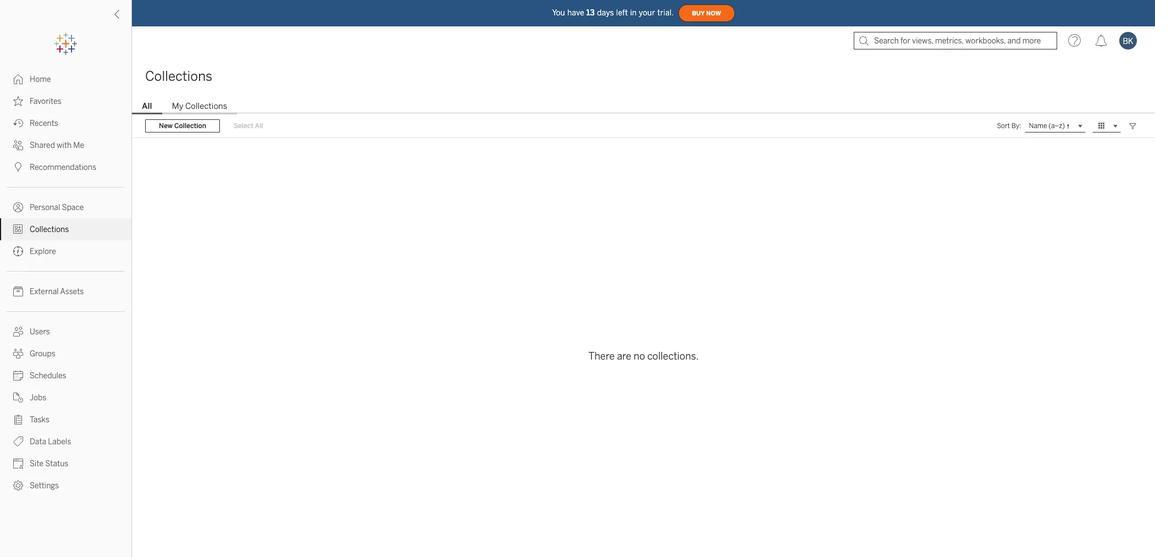 Task type: vqa. For each thing, say whether or not it's contained in the screenshot.
Favorites Drag and drop items in grid view to reorder your favorites. Access your custom order using the Sort By menu.
no



Task type: describe. For each thing, give the bounding box(es) containing it.
collections inside sub-spaces tab list
[[185, 101, 227, 111]]

data labels
[[30, 437, 71, 447]]

you have 13 days left in your trial.
[[552, 8, 674, 17]]

users link
[[0, 321, 131, 343]]

users
[[30, 327, 50, 337]]

buy now button
[[679, 4, 735, 22]]

site
[[30, 459, 44, 469]]

select all
[[234, 122, 263, 130]]

groups link
[[0, 343, 131, 365]]

you
[[552, 8, 565, 17]]

now
[[707, 10, 721, 17]]

new collection button
[[145, 119, 220, 133]]

are
[[617, 350, 632, 362]]

groups
[[30, 349, 55, 359]]

explore
[[30, 247, 56, 256]]

collections main content
[[132, 55, 1156, 557]]

jobs
[[30, 393, 46, 403]]

settings link
[[0, 475, 131, 497]]

schedules link
[[0, 365, 131, 387]]

site status link
[[0, 453, 131, 475]]

assets
[[60, 287, 84, 296]]

name
[[1029, 122, 1048, 129]]

recommendations
[[30, 163, 96, 172]]

new collection
[[159, 122, 206, 130]]

collection
[[174, 122, 206, 130]]

tasks
[[30, 415, 49, 425]]

recents
[[30, 119, 58, 128]]

13
[[587, 8, 595, 17]]

there are no collections.
[[589, 350, 699, 362]]

in
[[630, 8, 637, 17]]

there
[[589, 350, 615, 362]]

0 vertical spatial collections
[[145, 68, 212, 84]]

labels
[[48, 437, 71, 447]]

external assets link
[[0, 281, 131, 303]]

your
[[639, 8, 655, 17]]

buy
[[692, 10, 705, 17]]

shared
[[30, 141, 55, 150]]

name (a–z) button
[[1025, 119, 1086, 133]]

external
[[30, 287, 59, 296]]

all inside sub-spaces tab list
[[142, 101, 152, 111]]

recents link
[[0, 112, 131, 134]]

data labels link
[[0, 431, 131, 453]]

main navigation. press the up and down arrow keys to access links. element
[[0, 68, 131, 497]]

navigation panel element
[[0, 33, 131, 497]]

jobs link
[[0, 387, 131, 409]]

(a–z)
[[1049, 122, 1065, 129]]

Search for views, metrics, workbooks, and more text field
[[854, 32, 1058, 50]]

settings
[[30, 481, 59, 491]]



Task type: locate. For each thing, give the bounding box(es) containing it.
space
[[62, 203, 84, 212]]

all
[[142, 101, 152, 111], [255, 122, 263, 130]]

all left my
[[142, 101, 152, 111]]

1 horizontal spatial all
[[255, 122, 263, 130]]

collections inside main navigation. press the up and down arrow keys to access links. element
[[30, 225, 69, 234]]

select
[[234, 122, 254, 130]]

collections up my
[[145, 68, 212, 84]]

1 vertical spatial all
[[255, 122, 263, 130]]

shared with me link
[[0, 134, 131, 156]]

collections up collection
[[185, 101, 227, 111]]

tasks link
[[0, 409, 131, 431]]

favorites link
[[0, 90, 131, 112]]

recommendations link
[[0, 156, 131, 178]]

collections.
[[648, 350, 699, 362]]

select all button
[[227, 119, 270, 133]]

collections down personal
[[30, 225, 69, 234]]

me
[[73, 141, 84, 150]]

navigation
[[132, 98, 1156, 114]]

status
[[45, 459, 68, 469]]

name (a–z)
[[1029, 122, 1065, 129]]

personal
[[30, 203, 60, 212]]

trial.
[[658, 8, 674, 17]]

navigation containing all
[[132, 98, 1156, 114]]

have
[[568, 8, 585, 17]]

new
[[159, 122, 173, 130]]

my
[[172, 101, 184, 111]]

sub-spaces tab list
[[132, 100, 1156, 114]]

buy now
[[692, 10, 721, 17]]

schedules
[[30, 371, 66, 381]]

all inside button
[[255, 122, 263, 130]]

personal space link
[[0, 196, 131, 218]]

favorites
[[30, 97, 61, 106]]

explore link
[[0, 240, 131, 262]]

data
[[30, 437, 46, 447]]

sort
[[997, 122, 1011, 130]]

0 horizontal spatial all
[[142, 101, 152, 111]]

grid view image
[[1097, 121, 1107, 131]]

by:
[[1012, 122, 1022, 130]]

1 vertical spatial collections
[[185, 101, 227, 111]]

0 vertical spatial all
[[142, 101, 152, 111]]

my collections
[[172, 101, 227, 111]]

days
[[597, 8, 614, 17]]

collections link
[[0, 218, 131, 240]]

no
[[634, 350, 645, 362]]

left
[[617, 8, 628, 17]]

collections
[[145, 68, 212, 84], [185, 101, 227, 111], [30, 225, 69, 234]]

home
[[30, 75, 51, 84]]

personal space
[[30, 203, 84, 212]]

shared with me
[[30, 141, 84, 150]]

2 vertical spatial collections
[[30, 225, 69, 234]]

all right select
[[255, 122, 263, 130]]

with
[[57, 141, 72, 150]]

site status
[[30, 459, 68, 469]]

sort by:
[[997, 122, 1022, 130]]

home link
[[0, 68, 131, 90]]

external assets
[[30, 287, 84, 296]]



